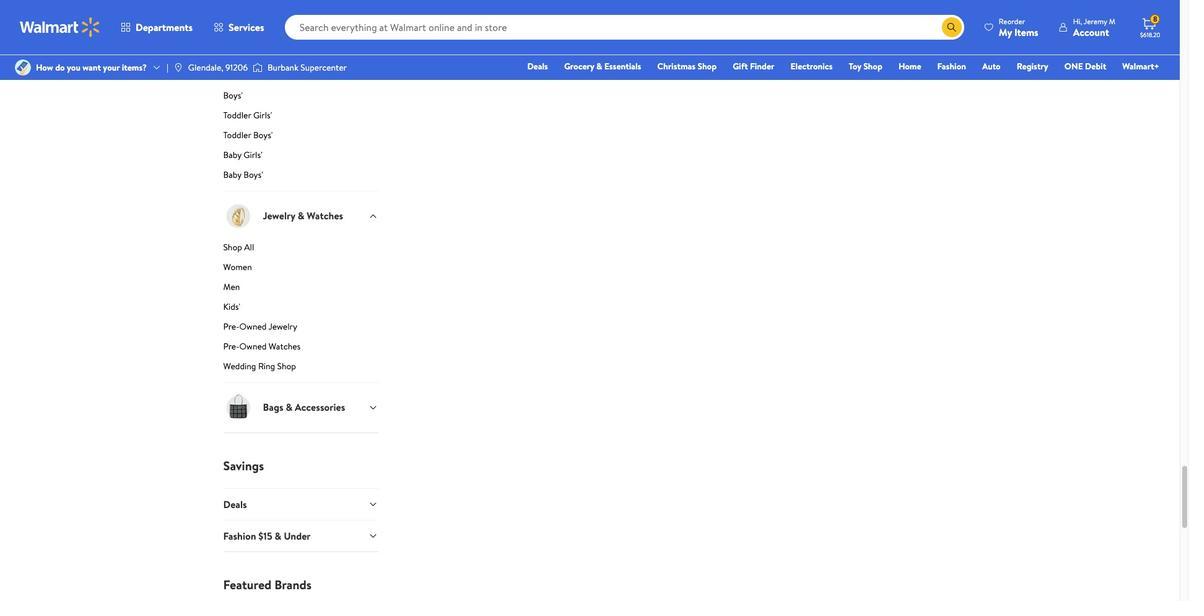 Task type: vqa. For each thing, say whether or not it's contained in the screenshot.
Thanksgiving link on the top right of page
no



Task type: describe. For each thing, give the bounding box(es) containing it.
baby boys'
[[223, 168, 263, 181]]

ring
[[258, 360, 275, 372]]

owned for watches
[[240, 340, 267, 352]]

|
[[167, 61, 168, 74]]

jeremy
[[1084, 16, 1108, 26]]

pre-owned jewelry
[[223, 320, 297, 333]]

deals link
[[522, 59, 554, 73]]

toddler for toddler boys'
[[223, 129, 251, 141]]

jewelry inside dropdown button
[[263, 209, 296, 223]]

fashion link
[[932, 59, 972, 73]]

toddler boys' link
[[223, 129, 378, 146]]

toddler boys'
[[223, 129, 273, 141]]

women's
[[223, 29, 257, 42]]

 image for how do you want your items?
[[15, 59, 31, 76]]

pre-owned watches
[[223, 340, 301, 352]]

$618.20
[[1141, 30, 1161, 39]]

& for bags
[[286, 401, 293, 414]]

& for jewelry
[[298, 209, 305, 223]]

deals inside dropdown button
[[223, 497, 247, 511]]

electronics link
[[786, 59, 839, 73]]

walmart image
[[20, 17, 100, 37]]

all
[[244, 241, 254, 253]]

departments button
[[110, 12, 203, 42]]

home
[[899, 60, 922, 73]]

items
[[1015, 25, 1039, 39]]

accessories
[[295, 401, 345, 414]]

shop all
[[223, 10, 253, 22]]

baby for baby boys'
[[223, 168, 242, 181]]

how do you want your items?
[[36, 61, 147, 74]]

gift finder
[[733, 60, 775, 73]]

baby girls'
[[223, 148, 263, 161]]

kids'
[[223, 300, 241, 313]]

pre-owned watches link
[[223, 340, 378, 357]]

burbank
[[268, 61, 299, 74]]

8 $618.20
[[1141, 14, 1161, 39]]

watches for jewelry & watches
[[307, 209, 343, 223]]

your
[[103, 61, 120, 74]]

reorder my items
[[999, 16, 1039, 39]]

account
[[1074, 25, 1110, 39]]

gift
[[733, 60, 748, 73]]

baby boys' link
[[223, 168, 378, 191]]

walmart+
[[1123, 60, 1160, 73]]

& right $15
[[275, 529, 282, 543]]

91206
[[226, 61, 248, 74]]

featured brands
[[223, 577, 312, 593]]

fashion for fashion
[[938, 60, 967, 73]]

8
[[1154, 14, 1158, 24]]

boys' link
[[223, 89, 378, 106]]

gift finder link
[[728, 59, 781, 73]]

women
[[223, 261, 252, 273]]

essentials
[[605, 60, 642, 73]]

0 vertical spatial boys'
[[223, 89, 243, 101]]

my
[[999, 25, 1013, 39]]

grocery
[[564, 60, 595, 73]]

savings
[[223, 457, 264, 474]]

boys' for toddler boys'
[[253, 129, 273, 141]]

supercenter
[[301, 61, 347, 74]]

you
[[67, 61, 81, 74]]

baby girls' link
[[223, 148, 378, 166]]

jewelry & watches
[[263, 209, 343, 223]]

wedding ring shop
[[223, 360, 296, 372]]

pre-owned jewelry link
[[223, 320, 378, 337]]

boys' for baby boys'
[[244, 168, 263, 181]]

one
[[1065, 60, 1084, 73]]

baby for baby girls'
[[223, 148, 242, 161]]

shop all
[[223, 241, 254, 253]]

shop all link
[[223, 241, 378, 258]]

1 vertical spatial jewelry
[[269, 320, 297, 333]]

toy
[[849, 60, 862, 73]]

 image for glendale, 91206
[[173, 63, 183, 73]]

toddler girls'
[[223, 109, 272, 121]]

pre- for pre-owned jewelry
[[223, 320, 240, 333]]

search icon image
[[947, 22, 957, 32]]

bags
[[263, 401, 284, 414]]



Task type: locate. For each thing, give the bounding box(es) containing it.
fashion $15 & under
[[223, 529, 311, 543]]

fashion inside dropdown button
[[223, 529, 256, 543]]

pre- inside pre-owned watches link
[[223, 340, 240, 352]]

fashion
[[938, 60, 967, 73], [223, 529, 256, 543]]

walmart+ link
[[1118, 59, 1166, 73]]

bags & accessories button
[[223, 382, 378, 432]]

Walmart Site-Wide search field
[[285, 15, 965, 40]]

girls' inside baby girls' link
[[244, 148, 263, 161]]

reorder
[[999, 16, 1026, 26]]

&
[[597, 60, 603, 73], [298, 209, 305, 223], [286, 401, 293, 414], [275, 529, 282, 543]]

jewelry & watches button
[[223, 191, 378, 241]]

1 owned from the top
[[240, 320, 267, 333]]

wedding ring shop link
[[223, 360, 378, 382]]

girls' down the toddler boys'
[[244, 148, 263, 161]]

glendale, 91206
[[188, 61, 248, 74]]

0 vertical spatial watches
[[307, 209, 343, 223]]

owned for jewelry
[[240, 320, 267, 333]]

1 vertical spatial fashion
[[223, 529, 256, 543]]

hi,
[[1074, 16, 1083, 26]]

pre- down kids'
[[223, 320, 240, 333]]

0 vertical spatial fashion
[[938, 60, 967, 73]]

toddler up baby girls'
[[223, 129, 251, 141]]

deals button
[[223, 488, 378, 520]]

 image
[[253, 61, 263, 74]]

1 vertical spatial toddler
[[223, 129, 251, 141]]

want
[[83, 61, 101, 74]]

jewelry
[[263, 209, 296, 223], [269, 320, 297, 333]]

boys' down baby girls'
[[244, 168, 263, 181]]

& inside dropdown button
[[286, 401, 293, 414]]

brands
[[275, 577, 312, 593]]

pre- for pre-owned watches
[[223, 340, 240, 352]]

deals left "grocery" at left top
[[528, 60, 548, 73]]

1 vertical spatial girls'
[[253, 109, 272, 121]]

services
[[229, 20, 264, 34]]

deals
[[528, 60, 548, 73], [223, 497, 247, 511]]

under
[[284, 529, 311, 543]]

girls' link
[[223, 69, 378, 86]]

men
[[223, 280, 240, 293]]

home link
[[894, 59, 927, 73]]

how
[[36, 61, 53, 74]]

2 owned from the top
[[240, 340, 267, 352]]

hi, jeremy m account
[[1074, 16, 1116, 39]]

1 horizontal spatial fashion
[[938, 60, 967, 73]]

finder
[[750, 60, 775, 73]]

0 vertical spatial baby
[[223, 148, 242, 161]]

 image right | at the left
[[173, 63, 183, 73]]

glendale,
[[188, 61, 223, 74]]

1 baby from the top
[[223, 148, 242, 161]]

2 baby from the top
[[223, 168, 242, 181]]

1 vertical spatial owned
[[240, 340, 267, 352]]

boys' inside "link"
[[253, 129, 273, 141]]

girls' inside toddler girls' link
[[253, 109, 272, 121]]

auto
[[983, 60, 1001, 73]]

0 vertical spatial toddler
[[223, 109, 251, 121]]

1 horizontal spatial  image
[[173, 63, 183, 73]]

 image
[[15, 59, 31, 76], [173, 63, 183, 73]]

grocery & essentials
[[564, 60, 642, 73]]

christmas shop link
[[652, 59, 723, 73]]

christmas
[[658, 60, 696, 73]]

jewelry up shop all link
[[263, 209, 296, 223]]

2 toddler from the top
[[223, 129, 251, 141]]

girls' for toddler girls'
[[253, 109, 272, 121]]

0 horizontal spatial watches
[[269, 340, 301, 352]]

1 pre- from the top
[[223, 320, 240, 333]]

owned up 'wedding ring shop'
[[240, 340, 267, 352]]

boys'
[[223, 89, 243, 101], [253, 129, 273, 141], [244, 168, 263, 181]]

fashion for fashion $15 & under
[[223, 529, 256, 543]]

$15
[[259, 529, 272, 543]]

0 horizontal spatial  image
[[15, 59, 31, 76]]

2 pre- from the top
[[223, 340, 240, 352]]

grocery & essentials link
[[559, 59, 647, 73]]

men link
[[223, 280, 378, 298]]

toddler inside "link"
[[223, 129, 251, 141]]

girls' for baby girls'
[[244, 148, 263, 161]]

0 vertical spatial girls'
[[223, 69, 242, 82]]

0 vertical spatial owned
[[240, 320, 267, 333]]

women link
[[223, 261, 378, 278]]

one debit link
[[1060, 59, 1113, 73]]

men's link
[[223, 49, 378, 67]]

pre-
[[223, 320, 240, 333], [223, 340, 240, 352]]

baby down baby girls'
[[223, 168, 242, 181]]

electronics
[[791, 60, 833, 73]]

0 horizontal spatial deals
[[223, 497, 247, 511]]

girls' down men's
[[223, 69, 242, 82]]

0 vertical spatial jewelry
[[263, 209, 296, 223]]

Search search field
[[285, 15, 965, 40]]

deals down savings
[[223, 497, 247, 511]]

0 vertical spatial pre-
[[223, 320, 240, 333]]

burbank supercenter
[[268, 61, 347, 74]]

toddler girls' link
[[223, 109, 378, 126]]

christmas shop
[[658, 60, 717, 73]]

kids' link
[[223, 300, 378, 318]]

2 vertical spatial girls'
[[244, 148, 263, 161]]

departments
[[136, 20, 193, 34]]

1 vertical spatial pre-
[[223, 340, 240, 352]]

1 horizontal spatial watches
[[307, 209, 343, 223]]

items?
[[122, 61, 147, 74]]

shop all link
[[223, 10, 378, 27]]

watches down pre-owned jewelry link
[[269, 340, 301, 352]]

1 vertical spatial deals
[[223, 497, 247, 511]]

toddler
[[223, 109, 251, 121], [223, 129, 251, 141]]

women's link
[[223, 29, 378, 47]]

1 vertical spatial baby
[[223, 168, 242, 181]]

featured
[[223, 577, 272, 593]]

m
[[1110, 16, 1116, 26]]

fashion $15 & under button
[[223, 520, 378, 552]]

0 horizontal spatial fashion
[[223, 529, 256, 543]]

toddler up the toddler boys'
[[223, 109, 251, 121]]

shop
[[223, 10, 242, 22], [698, 60, 717, 73], [864, 60, 883, 73], [223, 241, 242, 253], [277, 360, 296, 372]]

baby up baby boys'
[[223, 148, 242, 161]]

fashion down the search icon
[[938, 60, 967, 73]]

& for grocery
[[597, 60, 603, 73]]

boys' up 'toddler girls''
[[223, 89, 243, 101]]

jewelry down kids' link
[[269, 320, 297, 333]]

fashion left $15
[[223, 529, 256, 543]]

& right bags on the bottom left
[[286, 401, 293, 414]]

men's
[[223, 49, 245, 62]]

registry
[[1017, 60, 1049, 73]]

owned up pre-owned watches
[[240, 320, 267, 333]]

bags & accessories
[[263, 401, 345, 414]]

1 horizontal spatial deals
[[528, 60, 548, 73]]

watches up shop all link
[[307, 209, 343, 223]]

pre- inside pre-owned jewelry link
[[223, 320, 240, 333]]

services button
[[203, 12, 275, 42]]

pre- up wedding
[[223, 340, 240, 352]]

& up shop all link
[[298, 209, 305, 223]]

1 toddler from the top
[[223, 109, 251, 121]]

girls'
[[223, 69, 242, 82], [253, 109, 272, 121], [244, 148, 263, 161]]

watches for pre-owned watches
[[269, 340, 301, 352]]

0 vertical spatial deals
[[528, 60, 548, 73]]

1 vertical spatial watches
[[269, 340, 301, 352]]

toy shop
[[849, 60, 883, 73]]

girls' inside the "girls'" link
[[223, 69, 242, 82]]

toy shop link
[[844, 59, 889, 73]]

do
[[55, 61, 65, 74]]

1 vertical spatial boys'
[[253, 129, 273, 141]]

 image left how
[[15, 59, 31, 76]]

wedding
[[223, 360, 256, 372]]

baby
[[223, 148, 242, 161], [223, 168, 242, 181]]

toddler for toddler girls'
[[223, 109, 251, 121]]

debit
[[1086, 60, 1107, 73]]

auto link
[[977, 59, 1007, 73]]

girls' up the toddler boys'
[[253, 109, 272, 121]]

one debit
[[1065, 60, 1107, 73]]

& right "grocery" at left top
[[597, 60, 603, 73]]

watches inside dropdown button
[[307, 209, 343, 223]]

boys' down 'toddler girls''
[[253, 129, 273, 141]]

2 vertical spatial boys'
[[244, 168, 263, 181]]

registry link
[[1012, 59, 1055, 73]]



